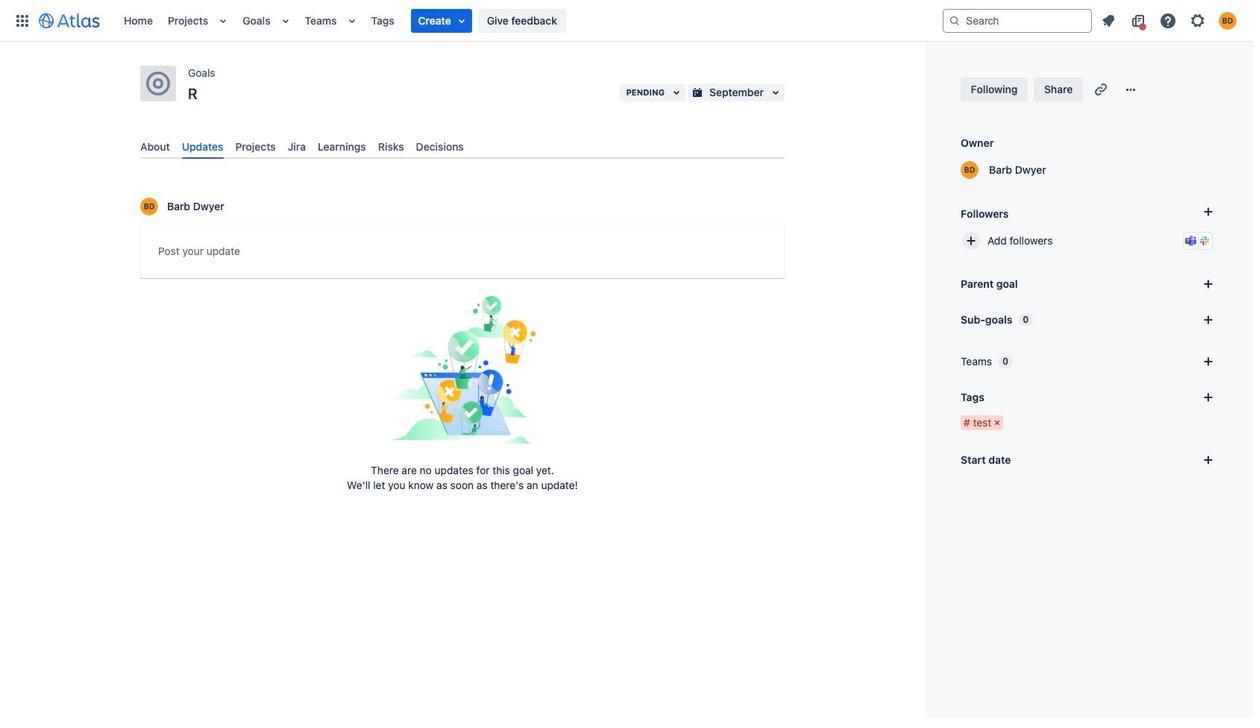 Task type: describe. For each thing, give the bounding box(es) containing it.
add a follower image
[[1200, 203, 1218, 221]]

search image
[[949, 15, 961, 26]]

help image
[[1160, 12, 1178, 29]]

Main content area, start typing to enter text. text field
[[158, 243, 767, 267]]

Search field
[[943, 9, 1093, 32]]

1 horizontal spatial list
[[1096, 9, 1245, 32]]

goal icon image
[[146, 72, 170, 96]]

switch to... image
[[13, 12, 31, 29]]

account image
[[1219, 12, 1237, 29]]

slack logo showing nan channels are connected to this goal image
[[1199, 235, 1211, 247]]

0 horizontal spatial list
[[116, 0, 943, 41]]

add follower image
[[963, 232, 981, 250]]



Task type: locate. For each thing, give the bounding box(es) containing it.
top element
[[9, 0, 943, 41]]

list item
[[411, 9, 472, 32]]

notifications image
[[1100, 12, 1118, 29]]

tab list
[[134, 134, 791, 159]]

more icon image
[[1123, 81, 1141, 99]]

None search field
[[943, 9, 1093, 32]]

banner
[[0, 0, 1254, 42]]

list item inside top element
[[411, 9, 472, 32]]

settings image
[[1190, 12, 1208, 29]]

list
[[116, 0, 943, 41], [1096, 9, 1245, 32]]

close tag image
[[992, 417, 1004, 429]]

msteams logo showing  channels are connected to this goal image
[[1186, 235, 1198, 247]]



Task type: vqa. For each thing, say whether or not it's contained in the screenshot.
Arrow Up image
no



